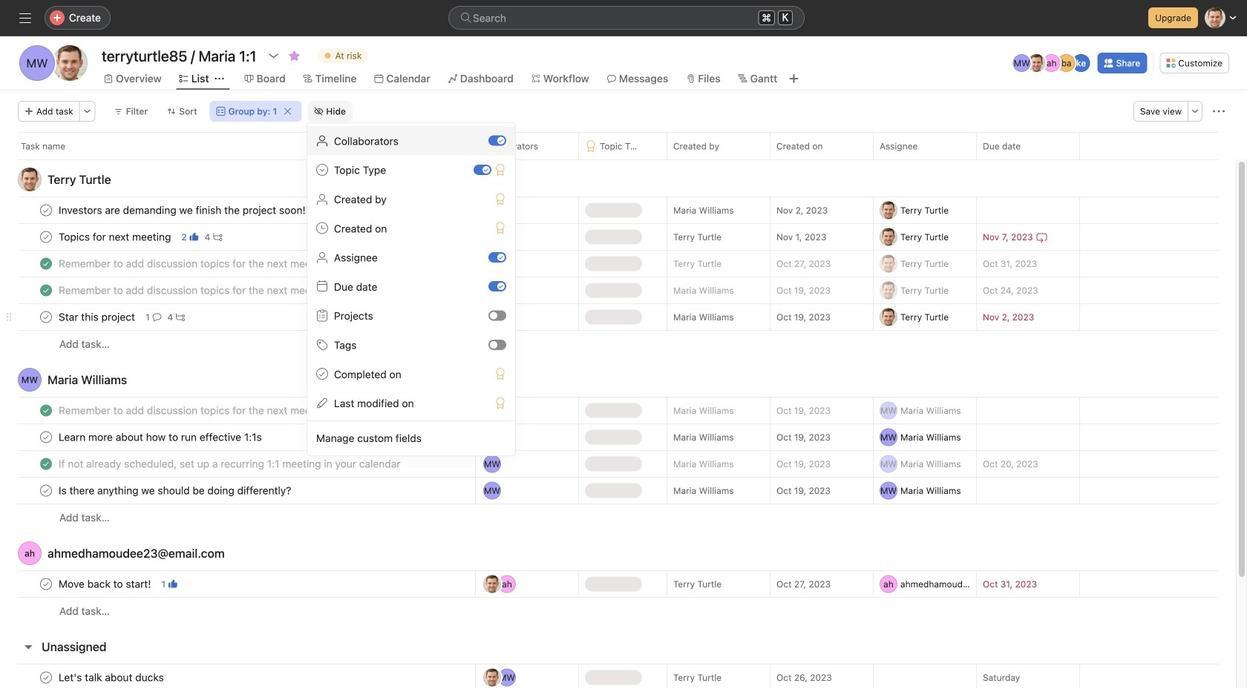 Task type: locate. For each thing, give the bounding box(es) containing it.
completed checkbox for first completed icon task name text field
[[37, 282, 55, 300]]

tab actions image
[[215, 74, 224, 83]]

task name text field inside is there anything we should be doing differently? cell
[[56, 484, 296, 498]]

completed image
[[37, 255, 55, 273], [37, 402, 55, 420]]

6 mark complete image from the top
[[37, 669, 55, 687]]

2 completed image from the top
[[37, 455, 55, 473]]

add tab image
[[788, 73, 800, 85]]

remember to add discussion topics for the next meeting cell up if not already scheduled, set up a recurring 1:1 meeting in your calendar cell
[[0, 397, 475, 425]]

2 task name text field from the top
[[56, 230, 176, 245]]

mark complete checkbox inside move back to start! 'cell'
[[37, 576, 55, 594]]

checkbox item
[[307, 126, 515, 155]]

remember to add discussion topics for the next meeting cell down 4 subtasks icon
[[0, 250, 475, 278]]

mark complete image for investors are demanding we finish the project soon!! cell
[[37, 202, 55, 219]]

0 horizontal spatial 1 comment image
[[153, 313, 161, 322]]

0 horizontal spatial more actions image
[[83, 107, 92, 116]]

6 task name text field from the top
[[56, 577, 156, 592]]

more options image
[[1191, 107, 1200, 116]]

Search tasks, projects, and more text field
[[448, 6, 805, 30]]

2 mark complete checkbox from the top
[[37, 308, 55, 326]]

5 mark complete checkbox from the top
[[37, 576, 55, 594]]

mark complete checkbox inside let's talk about ducks cell
[[37, 669, 55, 687]]

2 remember to add discussion topics for the next meeting cell from the top
[[0, 277, 475, 304]]

completed image inside if not already scheduled, set up a recurring 1:1 meeting in your calendar cell
[[37, 455, 55, 473]]

1 mark complete checkbox from the top
[[37, 202, 55, 219]]

mark complete checkbox inside investors are demanding we finish the project soon!! cell
[[37, 202, 55, 219]]

4 mark complete checkbox from the top
[[37, 482, 55, 500]]

1 completed image from the top
[[37, 255, 55, 273]]

None field
[[448, 6, 805, 30]]

mark complete image inside is there anything we should be doing differently? cell
[[37, 482, 55, 500]]

investors are demanding we finish the project soon!! cell
[[0, 197, 475, 224]]

1 mark complete image from the top
[[37, 202, 55, 219]]

Mark complete checkbox
[[37, 228, 55, 246]]

completed checkbox inside if not already scheduled, set up a recurring 1:1 meeting in your calendar cell
[[37, 455, 55, 473]]

2 completed checkbox from the top
[[37, 282, 55, 300]]

task name text field for mark complete option in the move back to start! 'cell'
[[56, 577, 156, 592]]

mark complete image inside investors are demanding we finish the project soon!! cell
[[37, 202, 55, 219]]

4 completed checkbox from the top
[[37, 455, 55, 473]]

2 mark complete image from the top
[[37, 228, 55, 246]]

task name text field for mark complete option in the learn more about how to run effective 1:1s cell
[[56, 430, 266, 445]]

0 vertical spatial completed image
[[37, 255, 55, 273]]

4 task name text field from the top
[[56, 484, 296, 498]]

mark complete image inside let's talk about ducks cell
[[37, 669, 55, 687]]

task name text field for mark complete option in the investors are demanding we finish the project soon!! cell
[[56, 203, 313, 218]]

remember to add discussion topics for the next meeting cell
[[0, 250, 475, 278], [0, 277, 475, 304], [0, 397, 475, 425]]

1 task name text field from the top
[[56, 256, 334, 271]]

star this project cell
[[0, 304, 475, 331]]

mark complete checkbox inside learn more about how to run effective 1:1s cell
[[37, 429, 55, 447]]

1 horizontal spatial 1 comment image
[[326, 206, 335, 215]]

task name text field inside the remember to add discussion topics for the next meeting cell
[[56, 403, 334, 418]]

3 completed checkbox from the top
[[37, 402, 55, 420]]

task name text field inside star this project "cell"
[[56, 310, 140, 325]]

mark complete image for let's talk about ducks cell
[[37, 669, 55, 687]]

None text field
[[98, 42, 260, 69]]

task name text field inside if not already scheduled, set up a recurring 1:1 meeting in your calendar cell
[[56, 457, 405, 472]]

expand sidebar image
[[19, 12, 31, 24]]

mark complete checkbox for investors are demanding we finish the project soon!! cell
[[37, 202, 55, 219]]

task name text field inside learn more about how to run effective 1:1s cell
[[56, 430, 266, 445]]

1 completed checkbox from the top
[[37, 255, 55, 273]]

3 mark complete checkbox from the top
[[37, 429, 55, 447]]

mark complete image for is there anything we should be doing differently? cell
[[37, 482, 55, 500]]

4 mark complete image from the top
[[37, 429, 55, 447]]

5 task name text field from the top
[[56, 457, 405, 472]]

mark complete image for star this project "cell"
[[37, 308, 55, 326]]

row
[[0, 132, 1247, 160], [18, 159, 1218, 160], [0, 196, 1236, 225], [0, 222, 1236, 252], [0, 249, 1236, 279], [0, 276, 1236, 305], [0, 303, 1236, 332], [0, 330, 1236, 358], [0, 396, 1236, 426], [0, 423, 1236, 452], [0, 450, 1236, 479], [0, 476, 1236, 506], [0, 504, 1236, 532], [0, 570, 1236, 599], [0, 598, 1236, 625], [0, 663, 1236, 690]]

completed image
[[37, 282, 55, 300], [37, 455, 55, 473]]

task name text field inside topics for next meeting cell
[[56, 230, 176, 245]]

task name text field inside investors are demanding we finish the project soon!! cell
[[56, 203, 313, 218]]

1 comment image
[[326, 206, 335, 215], [153, 313, 161, 322]]

completed checkbox for task name text field corresponding to first completed image from the top
[[37, 255, 55, 273]]

Mark complete checkbox
[[37, 202, 55, 219], [37, 308, 55, 326], [37, 429, 55, 447], [37, 482, 55, 500], [37, 576, 55, 594], [37, 669, 55, 687]]

1 completed image from the top
[[37, 282, 55, 300]]

5 mark complete image from the top
[[37, 482, 55, 500]]

task name text field for mark complete image inside is there anything we should be doing differently? cell
[[56, 484, 296, 498]]

3 remember to add discussion topics for the next meeting cell from the top
[[0, 397, 475, 425]]

mark complete image for learn more about how to run effective 1:1s cell
[[37, 429, 55, 447]]

mark complete checkbox inside is there anything we should be doing differently? cell
[[37, 482, 55, 500]]

1 vertical spatial completed image
[[37, 455, 55, 473]]

let's talk about ducks cell
[[0, 664, 475, 690]]

mark complete checkbox inside star this project "cell"
[[37, 308, 55, 326]]

switch
[[488, 136, 506, 146], [474, 165, 491, 175], [488, 252, 506, 263], [488, 282, 506, 292], [488, 311, 506, 321], [488, 340, 506, 350]]

more actions image
[[1213, 105, 1225, 117], [83, 107, 92, 116]]

task name text field inside let's talk about ducks cell
[[56, 671, 168, 686]]

3 task name text field from the top
[[56, 310, 140, 325]]

6 mark complete checkbox from the top
[[37, 669, 55, 687]]

1 task name text field from the top
[[56, 203, 313, 218]]

Task name text field
[[56, 256, 334, 271], [56, 283, 334, 298], [56, 310, 140, 325], [56, 484, 296, 498], [56, 671, 168, 686]]

mark complete checkbox for let's talk about ducks cell
[[37, 669, 55, 687]]

header terry turtle tree grid
[[0, 196, 1236, 358]]

5 task name text field from the top
[[56, 671, 168, 686]]

Completed checkbox
[[37, 255, 55, 273], [37, 282, 55, 300], [37, 402, 55, 420], [37, 455, 55, 473]]

1 vertical spatial completed image
[[37, 402, 55, 420]]

mark complete image inside learn more about how to run effective 1:1s cell
[[37, 429, 55, 447]]

4 task name text field from the top
[[56, 430, 266, 445]]

menu
[[307, 123, 515, 456]]

remember to add discussion topics for the next meeting cell down topics for next meeting cell
[[0, 277, 475, 304]]

Task name text field
[[56, 203, 313, 218], [56, 230, 176, 245], [56, 403, 334, 418], [56, 430, 266, 445], [56, 457, 405, 472], [56, 577, 156, 592]]

3 mark complete image from the top
[[37, 308, 55, 326]]

0 vertical spatial completed image
[[37, 282, 55, 300]]

3 task name text field from the top
[[56, 403, 334, 418]]

1 vertical spatial 1 comment image
[[153, 313, 161, 322]]

mark complete image
[[37, 202, 55, 219], [37, 228, 55, 246], [37, 308, 55, 326], [37, 429, 55, 447], [37, 482, 55, 500], [37, 669, 55, 687]]

task name text field inside move back to start! 'cell'
[[56, 577, 156, 592]]

1 comment image inside investors are demanding we finish the project soon!! cell
[[326, 206, 335, 215]]

0 vertical spatial 1 comment image
[[326, 206, 335, 215]]

2 task name text field from the top
[[56, 283, 334, 298]]



Task type: vqa. For each thing, say whether or not it's contained in the screenshot.
1st remember to add discussion topics for the next meeting cell from the top of the page
yes



Task type: describe. For each thing, give the bounding box(es) containing it.
1 comment image inside star this project "cell"
[[153, 313, 161, 322]]

mark complete checkbox for learn more about how to run effective 1:1s cell
[[37, 429, 55, 447]]

4 subtasks image
[[213, 233, 222, 242]]

header ahmedhamoudee23@email.com tree grid
[[0, 570, 1236, 625]]

1 horizontal spatial more actions image
[[1213, 105, 1225, 117]]

mark complete checkbox for star this project "cell"
[[37, 308, 55, 326]]

topics for next meeting cell
[[0, 223, 475, 251]]

1 like. you liked this task image
[[169, 580, 177, 589]]

1 remember to add discussion topics for the next meeting cell from the top
[[0, 250, 475, 278]]

remove from starred image
[[288, 50, 300, 62]]

header maria williams tree grid
[[0, 396, 1236, 532]]

completed checkbox for task name text box inside if not already scheduled, set up a recurring 1:1 meeting in your calendar cell
[[37, 455, 55, 473]]

move back to start! cell
[[0, 571, 475, 598]]

task name text field for mark complete checkbox
[[56, 230, 176, 245]]

learn more about how to run effective 1:1s cell
[[0, 424, 475, 451]]

2 likes. you liked this task image
[[190, 233, 199, 242]]

mark complete checkbox for is there anything we should be doing differently? cell
[[37, 482, 55, 500]]

mark complete image
[[37, 576, 55, 594]]

if not already scheduled, set up a recurring 1:1 meeting in your calendar cell
[[0, 451, 475, 478]]

clear image
[[283, 107, 292, 116]]

task name text field for first completed icon
[[56, 283, 334, 298]]

is there anything we should be doing differently? cell
[[0, 477, 475, 505]]

completed checkbox for task name text box within the the remember to add discussion topics for the next meeting cell
[[37, 402, 55, 420]]

show options image
[[268, 50, 280, 62]]

task name text field for mark complete image for star this project "cell"
[[56, 310, 140, 325]]

4 subtasks image
[[176, 313, 185, 322]]

task name text field for first completed image from the top
[[56, 256, 334, 271]]

task name text field for mark complete image in let's talk about ducks cell
[[56, 671, 168, 686]]

2 completed image from the top
[[37, 402, 55, 420]]

mark complete checkbox for move back to start! 'cell'
[[37, 576, 55, 594]]

collapse task list for this group image
[[22, 641, 34, 653]]

mark complete image for topics for next meeting cell
[[37, 228, 55, 246]]



